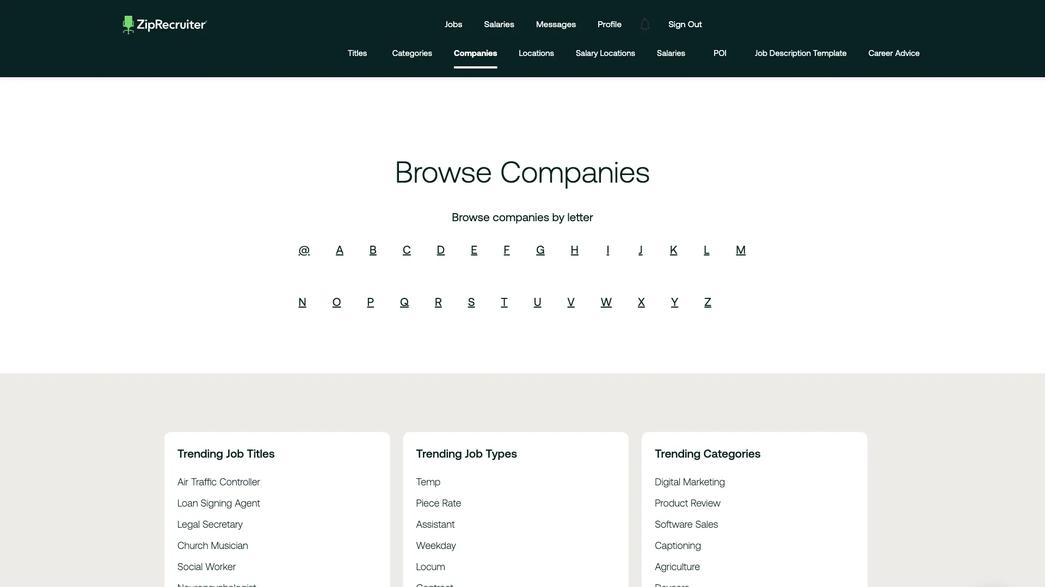 Task type: vqa. For each thing, say whether or not it's contained in the screenshot.
Out
yes



Task type: locate. For each thing, give the bounding box(es) containing it.
salaries up companies link
[[484, 19, 514, 29]]

h
[[571, 243, 579, 256]]

2 vertical spatial companies
[[493, 211, 549, 224]]

j
[[639, 243, 643, 256]]

trending up digital
[[655, 447, 701, 460]]

trending
[[177, 447, 223, 460], [416, 447, 462, 460], [655, 447, 701, 460]]

companies up letter
[[500, 155, 650, 189]]

1 vertical spatial titles
[[247, 447, 275, 460]]

trending for trending categories
[[655, 447, 701, 460]]

air traffic controller
[[177, 477, 260, 488]]

e link
[[471, 243, 477, 256]]

trending up temp
[[416, 447, 462, 460]]

0 horizontal spatial salaries
[[484, 19, 514, 29]]

u link
[[534, 295, 541, 309]]

p link
[[367, 295, 374, 309]]

software sales link
[[655, 519, 718, 530]]

1 vertical spatial categories
[[704, 447, 761, 460]]

legal secretary link
[[177, 519, 243, 530]]

job up "controller"
[[226, 447, 244, 460]]

y
[[671, 295, 678, 309]]

i link
[[607, 243, 609, 256]]

0 vertical spatial companies
[[454, 48, 497, 58]]

0 vertical spatial titles
[[348, 48, 367, 58]]

locations
[[519, 48, 554, 58], [600, 48, 635, 58]]

salary
[[576, 48, 598, 58]]

salary locations link
[[576, 40, 635, 68]]

companies link
[[454, 40, 497, 66]]

2 trending from the left
[[416, 447, 462, 460]]

browse
[[395, 155, 492, 189], [452, 211, 490, 224]]

weekday
[[416, 540, 456, 552]]

d
[[437, 243, 445, 256]]

s
[[468, 295, 475, 309]]

browse companies by letter
[[452, 211, 593, 224]]

titles link
[[344, 40, 371, 68]]

trending up traffic
[[177, 447, 223, 460]]

poi link
[[707, 40, 733, 68]]

secretary
[[203, 519, 243, 530]]

by
[[552, 211, 565, 224]]

legal secretary
[[177, 519, 243, 530]]

2 horizontal spatial job
[[755, 48, 768, 58]]

browse for browse companies
[[395, 155, 492, 189]]

t
[[501, 295, 508, 309]]

companies up f link
[[493, 211, 549, 224]]

notifications image
[[633, 12, 658, 37]]

1 horizontal spatial titles
[[348, 48, 367, 58]]

2 horizontal spatial trending
[[655, 447, 701, 460]]

agriculture link
[[655, 562, 700, 573]]

0 horizontal spatial trending
[[177, 447, 223, 460]]

b link
[[370, 243, 377, 256]]

church musician
[[177, 540, 248, 552]]

0 horizontal spatial categories
[[392, 48, 432, 58]]

categories
[[392, 48, 432, 58], [704, 447, 761, 460]]

l link
[[704, 243, 710, 256]]

0 vertical spatial categories
[[392, 48, 432, 58]]

review
[[691, 498, 721, 509]]

companies
[[454, 48, 497, 58], [500, 155, 650, 189], [493, 211, 549, 224]]

0 vertical spatial salaries
[[484, 19, 514, 29]]

locations link
[[519, 40, 554, 68]]

sign out link
[[660, 9, 710, 40]]

ziprecruiter image
[[123, 16, 207, 34]]

trending job types
[[416, 447, 517, 460]]

salaries link down sign
[[657, 40, 685, 68]]

messages link
[[528, 9, 584, 40]]

salaries link right jobs link
[[476, 9, 523, 40]]

r
[[435, 295, 442, 309]]

social
[[177, 562, 203, 573]]

poi
[[714, 48, 727, 58]]

salaries link
[[476, 9, 523, 40], [657, 40, 685, 68]]

salaries inside the main element
[[484, 19, 514, 29]]

out
[[688, 19, 702, 29]]

3 trending from the left
[[655, 447, 701, 460]]

companies down jobs link
[[454, 48, 497, 58]]

x link
[[638, 295, 645, 309]]

1 vertical spatial browse
[[452, 211, 490, 224]]

sales
[[695, 519, 718, 530]]

1 horizontal spatial trending
[[416, 447, 462, 460]]

job left description
[[755, 48, 768, 58]]

jobs link
[[437, 9, 471, 40]]

companies inside tabs element
[[454, 48, 497, 58]]

0 horizontal spatial locations
[[519, 48, 554, 58]]

t link
[[501, 295, 508, 309]]

1 horizontal spatial job
[[465, 447, 483, 460]]

1 vertical spatial companies
[[500, 155, 650, 189]]

u
[[534, 295, 541, 309]]

messages
[[536, 19, 576, 29]]

locations down the main element
[[519, 48, 554, 58]]

1 trending from the left
[[177, 447, 223, 460]]

social worker
[[177, 562, 236, 573]]

1 vertical spatial salaries
[[657, 48, 685, 58]]

captioning link
[[655, 540, 701, 552]]

traffic
[[191, 477, 217, 488]]

assistant
[[416, 519, 455, 530]]

piece
[[416, 498, 440, 509]]

church musician link
[[177, 540, 248, 552]]

product review link
[[655, 498, 721, 509]]

1 horizontal spatial locations
[[600, 48, 635, 58]]

job left types
[[465, 447, 483, 460]]

@ link
[[299, 243, 310, 256]]

n link
[[299, 295, 306, 309]]

s link
[[468, 295, 475, 309]]

1 horizontal spatial salaries
[[657, 48, 685, 58]]

signing
[[201, 498, 232, 509]]

companies for browse companies by letter
[[493, 211, 549, 224]]

agriculture
[[655, 562, 700, 573]]

job for trending job titles
[[226, 447, 244, 460]]

0 vertical spatial browse
[[395, 155, 492, 189]]

titles
[[348, 48, 367, 58], [247, 447, 275, 460]]

salaries down sign
[[657, 48, 685, 58]]

letter
[[568, 211, 593, 224]]

w link
[[601, 295, 612, 309]]

0 horizontal spatial titles
[[247, 447, 275, 460]]

locations down profile link
[[600, 48, 635, 58]]

o
[[332, 295, 341, 309]]

0 horizontal spatial job
[[226, 447, 244, 460]]

v
[[568, 295, 575, 309]]



Task type: describe. For each thing, give the bounding box(es) containing it.
1 locations from the left
[[519, 48, 554, 58]]

v link
[[568, 295, 575, 309]]

l
[[704, 243, 710, 256]]

locum
[[416, 562, 445, 573]]

job for trending job types
[[465, 447, 483, 460]]

main element
[[114, 9, 931, 40]]

j link
[[639, 243, 643, 256]]

k link
[[670, 243, 677, 256]]

musician
[[211, 540, 248, 552]]

1 horizontal spatial salaries link
[[657, 40, 685, 68]]

a link
[[336, 243, 343, 256]]

piece rate link
[[416, 498, 461, 509]]

g link
[[536, 243, 545, 256]]

types
[[486, 447, 517, 460]]

worker
[[205, 562, 236, 573]]

rate
[[442, 498, 461, 509]]

z link
[[705, 295, 711, 309]]

i
[[607, 243, 609, 256]]

trending for trending job titles
[[177, 447, 223, 460]]

controller
[[219, 477, 260, 488]]

job description template
[[755, 48, 847, 58]]

h link
[[571, 243, 579, 256]]

agent
[[235, 498, 260, 509]]

titles inside tabs element
[[348, 48, 367, 58]]

marketing
[[683, 477, 725, 488]]

air
[[177, 477, 188, 488]]

n
[[299, 295, 306, 309]]

profile
[[598, 19, 622, 29]]

career advice
[[869, 48, 920, 58]]

q
[[400, 295, 409, 309]]

p
[[367, 295, 374, 309]]

x
[[638, 295, 645, 309]]

trending for trending job types
[[416, 447, 462, 460]]

f link
[[504, 243, 510, 256]]

companies for browse companies
[[500, 155, 650, 189]]

salaries inside tabs element
[[657, 48, 685, 58]]

air traffic controller link
[[177, 477, 260, 488]]

d link
[[437, 243, 445, 256]]

captioning
[[655, 540, 701, 552]]

sign
[[669, 19, 686, 29]]

template
[[813, 48, 847, 58]]

@
[[299, 243, 310, 256]]

software sales
[[655, 519, 718, 530]]

salary locations
[[576, 48, 635, 58]]

categories inside tabs element
[[392, 48, 432, 58]]

f
[[504, 243, 510, 256]]

loan signing agent link
[[177, 498, 260, 509]]

locum link
[[416, 562, 445, 573]]

software
[[655, 519, 693, 530]]

loan signing agent
[[177, 498, 260, 509]]

m link
[[736, 243, 746, 256]]

g
[[536, 243, 545, 256]]

digital marketing
[[655, 477, 725, 488]]

digital
[[655, 477, 681, 488]]

piece rate
[[416, 498, 461, 509]]

church
[[177, 540, 208, 552]]

description
[[770, 48, 811, 58]]

q link
[[400, 295, 409, 309]]

social worker link
[[177, 562, 236, 573]]

trending job titles
[[177, 447, 275, 460]]

job inside job description template link
[[755, 48, 768, 58]]

legal
[[177, 519, 200, 530]]

assistant link
[[416, 519, 455, 530]]

temp
[[416, 477, 441, 488]]

e
[[471, 243, 477, 256]]

w
[[601, 295, 612, 309]]

jobs
[[445, 19, 462, 29]]

browse for browse companies by letter
[[452, 211, 490, 224]]

z
[[705, 295, 711, 309]]

sign out
[[669, 19, 702, 29]]

trending categories
[[655, 447, 761, 460]]

temp link
[[416, 477, 441, 488]]

1 horizontal spatial categories
[[704, 447, 761, 460]]

r link
[[435, 295, 442, 309]]

b
[[370, 243, 377, 256]]

job description template link
[[755, 40, 847, 68]]

0 horizontal spatial salaries link
[[476, 9, 523, 40]]

digital marketing link
[[655, 477, 725, 488]]

a
[[336, 243, 343, 256]]

product review
[[655, 498, 721, 509]]

browse companies
[[395, 155, 650, 189]]

tabs element
[[344, 40, 931, 68]]

2 locations from the left
[[600, 48, 635, 58]]

career
[[869, 48, 893, 58]]



